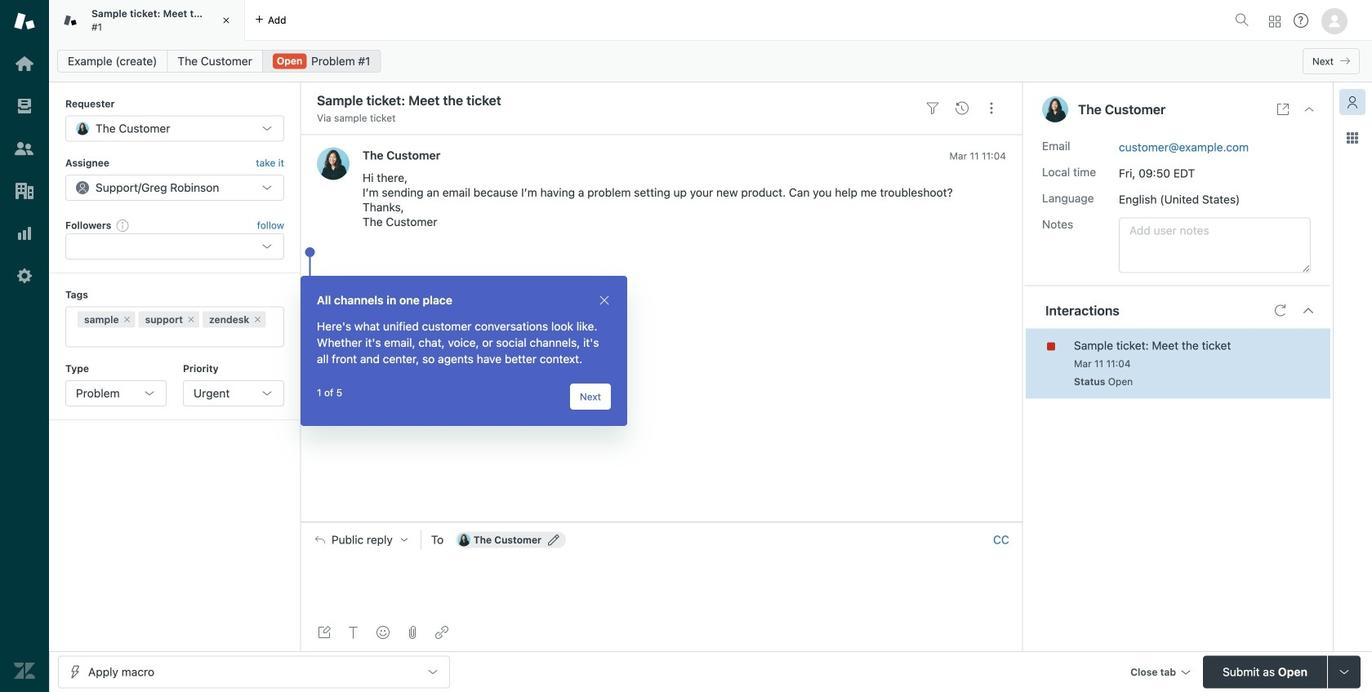 Task type: locate. For each thing, give the bounding box(es) containing it.
Subject field
[[314, 91, 915, 110]]

format text image
[[347, 627, 360, 640]]

0 horizontal spatial close image
[[218, 12, 234, 29]]

1 vertical spatial mar 11 11:04 text field
[[1074, 358, 1131, 370]]

customer@example.com image
[[457, 534, 470, 547]]

1 vertical spatial close image
[[1303, 103, 1316, 116]]

dialog
[[301, 276, 627, 426]]

user image
[[1042, 96, 1069, 123]]

secondary element
[[49, 45, 1373, 78]]

Mar 11 11:04 text field
[[950, 150, 1007, 162], [1074, 358, 1131, 370]]

apps image
[[1346, 132, 1359, 145]]

close image
[[218, 12, 234, 29], [1303, 103, 1316, 116]]

organizations image
[[14, 181, 35, 202]]

admin image
[[14, 266, 35, 287]]

views image
[[14, 96, 35, 117]]

get help image
[[1294, 13, 1309, 28]]

main element
[[0, 0, 49, 693]]

0 horizontal spatial mar 11 11:04 text field
[[950, 150, 1007, 162]]

1 horizontal spatial close image
[[1303, 103, 1316, 116]]

customer context image
[[1346, 96, 1359, 109]]

1 horizontal spatial mar 11 11:04 text field
[[1074, 358, 1131, 370]]

customers image
[[14, 138, 35, 159]]

tab
[[49, 0, 245, 41]]

insert emojis image
[[377, 627, 390, 640]]

0 vertical spatial close image
[[218, 12, 234, 29]]

tabs tab list
[[49, 0, 1229, 41]]

zendesk products image
[[1270, 16, 1281, 27]]

Add user notes text field
[[1119, 218, 1311, 273]]

avatar image
[[317, 147, 350, 180]]



Task type: describe. For each thing, give the bounding box(es) containing it.
zendesk image
[[14, 661, 35, 682]]

add link (cmd k) image
[[435, 627, 449, 640]]

reporting image
[[14, 223, 35, 244]]

view more details image
[[1277, 103, 1290, 116]]

close image
[[598, 294, 611, 307]]

draft mode image
[[318, 627, 331, 640]]

zendesk support image
[[14, 11, 35, 32]]

add attachment image
[[406, 627, 419, 640]]

edit user image
[[548, 535, 560, 546]]

get started image
[[14, 53, 35, 74]]

events image
[[956, 102, 969, 115]]

0 vertical spatial mar 11 11:04 text field
[[950, 150, 1007, 162]]

close image inside tabs 'tab list'
[[218, 12, 234, 29]]



Task type: vqa. For each thing, say whether or not it's contained in the screenshot.
Add user notes TEXT FIELD
yes



